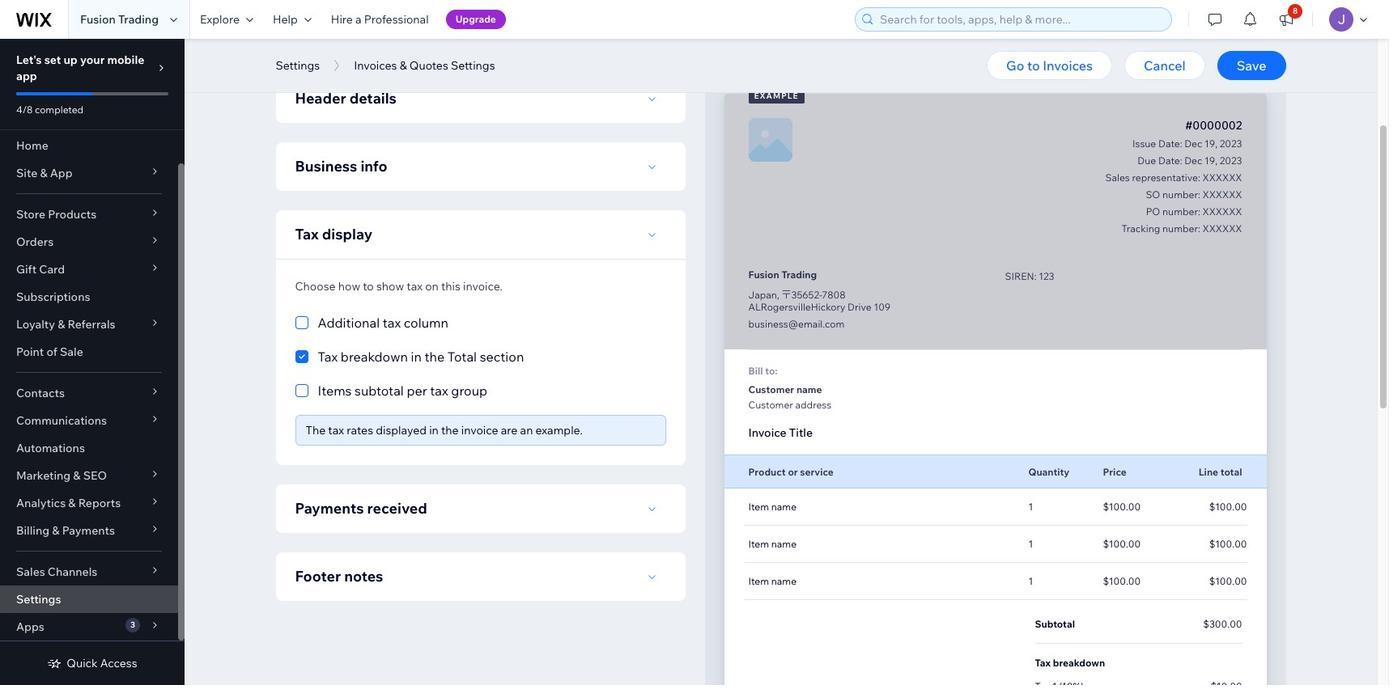 Task type: describe. For each thing, give the bounding box(es) containing it.
alrogersvillehickory
[[749, 301, 846, 313]]

product or service
[[749, 466, 834, 478]]

3 number: from the top
[[1163, 223, 1201, 235]]

so
[[1146, 189, 1161, 201]]

1 horizontal spatial in
[[429, 423, 439, 438]]

1 19, from the top
[[1205, 138, 1218, 150]]

1 item name from the top
[[749, 501, 797, 513]]

tracking
[[1122, 223, 1161, 235]]

app
[[16, 69, 37, 83]]

8 button
[[1269, 0, 1304, 39]]

what
[[343, 37, 372, 53]]

japan,
[[749, 289, 780, 301]]

marketing
[[16, 469, 71, 483]]

& for invoices & quotes settings
[[400, 58, 407, 73]]

payments inside popup button
[[62, 524, 115, 538]]

marketing & seo
[[16, 469, 107, 483]]

to inside button
[[1027, 57, 1040, 74]]

2 item from the top
[[749, 538, 769, 551]]

4/8
[[16, 104, 33, 116]]

1 horizontal spatial invoices
[[1043, 57, 1093, 74]]

billing & payments button
[[0, 517, 178, 545]]

title
[[789, 426, 813, 440]]

invoices & quotes settings button
[[346, 53, 503, 78]]

0 vertical spatial invoice
[[477, 37, 520, 53]]

card
[[39, 262, 65, 277]]

subscriptions
[[16, 290, 90, 304]]

quotes
[[410, 58, 448, 73]]

1 xxxxxx from the top
[[1203, 172, 1243, 184]]

referrals
[[68, 317, 115, 332]]

the tax rates displayed in the invoice are an example.
[[306, 423, 583, 438]]

2 date: from the top
[[1159, 155, 1183, 167]]

of
[[47, 345, 57, 360]]

tax breakdown in the total section
[[318, 349, 524, 365]]

point of sale link
[[0, 338, 178, 366]]

1 1 from the top
[[1029, 501, 1033, 513]]

〒35652-
[[782, 289, 822, 301]]

site & app
[[16, 166, 73, 181]]

fusion for fusion trading japan, 〒35652-7808 alrogersvillehickory drive 109 business@email.com
[[749, 269, 780, 281]]

customize what appears on each invoice and edit your default email. changes made here will affect all issued & future invoices.
[[276, 37, 1035, 53]]

hire a professional link
[[321, 0, 439, 39]]

app
[[50, 166, 73, 181]]

tax inside checkbox
[[430, 383, 448, 399]]

gift card button
[[0, 256, 178, 283]]

automations
[[16, 441, 85, 456]]

or
[[788, 466, 798, 478]]

tax for tax display
[[295, 225, 319, 244]]

sales inside dropdown button
[[16, 565, 45, 580]]

1 vertical spatial to
[[363, 279, 374, 294]]

header
[[295, 89, 346, 108]]

trading for fusion trading
[[118, 12, 159, 27]]

fusion trading
[[80, 12, 159, 27]]

home
[[16, 138, 48, 153]]

future
[[943, 37, 980, 53]]

details
[[350, 89, 397, 108]]

help
[[273, 12, 298, 27]]

total
[[448, 349, 477, 365]]

2 number: from the top
[[1163, 206, 1201, 218]]

109
[[874, 301, 891, 313]]

sales inside #0000002 issue date: dec 19, 2023 due date: dec 19, 2023 sales representative: xxxxxx so number: xxxxxx po number: xxxxxx tracking number: xxxxxx
[[1106, 172, 1130, 184]]

8
[[1293, 6, 1298, 16]]

sidebar element
[[0, 39, 185, 686]]

& for marketing & seo
[[73, 469, 81, 483]]

info
[[361, 157, 388, 176]]

& for billing & payments
[[52, 524, 60, 538]]

save button
[[1218, 51, 1286, 80]]

your inside let's set up your mobile app
[[80, 53, 105, 67]]

payments received
[[295, 500, 427, 518]]

all
[[873, 37, 887, 53]]

rates
[[347, 423, 373, 438]]

tax right show
[[407, 279, 423, 294]]

additional tax column
[[318, 315, 449, 331]]

hire
[[331, 12, 353, 27]]

settings button
[[268, 53, 328, 78]]

default
[[605, 37, 648, 53]]

2 19, from the top
[[1205, 155, 1218, 167]]

& for analytics & reports
[[68, 496, 76, 511]]

site
[[16, 166, 37, 181]]

1 dec from the top
[[1185, 138, 1203, 150]]

Tax breakdown in the Total section checkbox
[[295, 347, 666, 367]]

due
[[1138, 155, 1156, 167]]

go
[[1007, 57, 1025, 74]]

upgrade button
[[446, 10, 506, 29]]

fusion for fusion trading
[[80, 12, 116, 27]]

total
[[1221, 466, 1243, 478]]

items subtotal per tax group
[[318, 383, 488, 399]]

siren: 123
[[1005, 270, 1055, 283]]

store
[[16, 207, 45, 222]]

choose how to show tax on this invoice.
[[295, 279, 503, 294]]

completed
[[35, 104, 84, 116]]

professional
[[364, 12, 429, 27]]

price
[[1103, 466, 1127, 478]]

invoices & quotes settings
[[354, 58, 495, 73]]

billing & payments
[[16, 524, 115, 538]]

apps
[[16, 620, 44, 635]]

1 date: from the top
[[1159, 138, 1183, 150]]

appears
[[375, 37, 424, 53]]

1 horizontal spatial payments
[[295, 500, 364, 518]]

representative:
[[1132, 172, 1201, 184]]

billing
[[16, 524, 50, 538]]

settings for settings link at the bottom of page
[[16, 593, 61, 607]]

2 dec from the top
[[1185, 155, 1203, 167]]

header details
[[295, 89, 397, 108]]

explore
[[200, 12, 240, 27]]

show
[[376, 279, 404, 294]]

2 2023 from the top
[[1220, 155, 1243, 167]]

tax breakdown
[[1035, 657, 1105, 670]]

line total
[[1199, 466, 1243, 478]]



Task type: vqa. For each thing, say whether or not it's contained in the screenshot.


Task type: locate. For each thing, give the bounding box(es) containing it.
0 vertical spatial in
[[411, 349, 422, 365]]

in up per
[[411, 349, 422, 365]]

name
[[797, 384, 822, 396], [771, 501, 797, 513], [771, 538, 797, 551], [771, 576, 797, 588]]

loyalty & referrals
[[16, 317, 115, 332]]

4 xxxxxx from the top
[[1203, 223, 1243, 235]]

tax inside "option"
[[383, 315, 401, 331]]

bill
[[749, 365, 763, 377]]

tax left column at the left
[[383, 315, 401, 331]]

0 horizontal spatial payments
[[62, 524, 115, 538]]

1 vertical spatial payments
[[62, 524, 115, 538]]

0 vertical spatial item
[[749, 501, 769, 513]]

& right site
[[40, 166, 47, 181]]

1 vertical spatial breakdown
[[1053, 657, 1105, 670]]

cancel
[[1144, 57, 1186, 74]]

0 vertical spatial on
[[427, 37, 442, 53]]

reports
[[78, 496, 121, 511]]

point of sale
[[16, 345, 83, 360]]

2 vertical spatial number:
[[1163, 223, 1201, 235]]

additional
[[318, 315, 380, 331]]

1 vertical spatial 2023
[[1220, 155, 1243, 167]]

1 horizontal spatial trading
[[782, 269, 817, 281]]

loyalty
[[16, 317, 55, 332]]

gift card
[[16, 262, 65, 277]]

tax up items
[[318, 349, 338, 365]]

&
[[932, 37, 940, 53], [400, 58, 407, 73], [40, 166, 47, 181], [58, 317, 65, 332], [73, 469, 81, 483], [68, 496, 76, 511], [52, 524, 60, 538]]

0 vertical spatial number:
[[1163, 189, 1201, 201]]

tax
[[407, 279, 423, 294], [383, 315, 401, 331], [430, 383, 448, 399], [328, 423, 344, 438]]

1 horizontal spatial settings
[[276, 58, 320, 73]]

1 vertical spatial 19,
[[1205, 155, 1218, 167]]

on up quotes at the top left
[[427, 37, 442, 53]]

& left "future"
[[932, 37, 940, 53]]

quantity
[[1029, 466, 1070, 478]]

1 item from the top
[[749, 501, 769, 513]]

store products
[[16, 207, 96, 222]]

made
[[746, 37, 780, 53]]

go to invoices
[[1007, 57, 1093, 74]]

1 horizontal spatial to
[[1027, 57, 1040, 74]]

3 1 from the top
[[1029, 576, 1033, 588]]

0 vertical spatial payments
[[295, 500, 364, 518]]

an
[[520, 423, 533, 438]]

footer notes
[[295, 568, 383, 586]]

item
[[749, 501, 769, 513], [749, 538, 769, 551], [749, 576, 769, 588]]

1 vertical spatial 1
[[1029, 538, 1033, 551]]

2 item name from the top
[[749, 538, 797, 551]]

number:
[[1163, 189, 1201, 201], [1163, 206, 1201, 218], [1163, 223, 1201, 235]]

tax down "subtotal"
[[1035, 657, 1051, 670]]

access
[[100, 657, 137, 671]]

Additional tax column checkbox
[[295, 313, 666, 333]]

trading up "〒35652-"
[[782, 269, 817, 281]]

service
[[800, 466, 834, 478]]

0 vertical spatial item name
[[749, 501, 797, 513]]

$300.00
[[1203, 619, 1243, 631]]

1 horizontal spatial breakdown
[[1053, 657, 1105, 670]]

cancel button
[[1125, 51, 1205, 80]]

& right billing
[[52, 524, 60, 538]]

1 number: from the top
[[1163, 189, 1201, 201]]

invoice down "upgrade" button
[[477, 37, 520, 53]]

1 vertical spatial sales
[[16, 565, 45, 580]]

1 2023 from the top
[[1220, 138, 1243, 150]]

breakdown inside option
[[341, 349, 408, 365]]

0 vertical spatial 19,
[[1205, 138, 1218, 150]]

tax for tax breakdown
[[1035, 657, 1051, 670]]

0 horizontal spatial sales
[[16, 565, 45, 580]]

Search for tools, apps, help & more... field
[[875, 8, 1167, 31]]

will
[[813, 37, 833, 53]]

invoice left the are
[[461, 423, 498, 438]]

0 vertical spatial to
[[1027, 57, 1040, 74]]

settings inside 'sidebar' element
[[16, 593, 61, 607]]

orders
[[16, 235, 54, 249]]

number: right po
[[1163, 206, 1201, 218]]

help button
[[263, 0, 321, 39]]

payments down analytics & reports popup button
[[62, 524, 115, 538]]

item name
[[749, 501, 797, 513], [749, 538, 797, 551], [749, 576, 797, 588]]

trading for fusion trading japan, 〒35652-7808 alrogersvillehickory drive 109 business@email.com
[[782, 269, 817, 281]]

in inside tax breakdown in the total section option
[[411, 349, 422, 365]]

siren:
[[1005, 270, 1037, 283]]

payments left received
[[295, 500, 364, 518]]

analytics & reports button
[[0, 490, 178, 517]]

tax inside tax breakdown in the total section option
[[318, 349, 338, 365]]

tax right per
[[430, 383, 448, 399]]

breakdown down "subtotal"
[[1053, 657, 1105, 670]]

1 vertical spatial on
[[425, 279, 439, 294]]

breakdown for tax breakdown in the total section
[[341, 349, 408, 365]]

invoices right go
[[1043, 57, 1093, 74]]

2 customer from the top
[[749, 399, 793, 411]]

are
[[501, 423, 518, 438]]

fusion up japan,
[[749, 269, 780, 281]]

2 vertical spatial item name
[[749, 576, 797, 588]]

date:
[[1159, 138, 1183, 150], [1159, 155, 1183, 167]]

1 vertical spatial dec
[[1185, 155, 1203, 167]]

2 vertical spatial item
[[749, 576, 769, 588]]

0 vertical spatial breakdown
[[341, 349, 408, 365]]

the
[[425, 349, 445, 365], [441, 423, 459, 438]]

to right how
[[363, 279, 374, 294]]

number: right the tracking on the top right of the page
[[1163, 223, 1201, 235]]

dec up representative:
[[1185, 155, 1203, 167]]

1 horizontal spatial fusion
[[749, 269, 780, 281]]

settings
[[276, 58, 320, 73], [451, 58, 495, 73], [16, 593, 61, 607]]

fusion
[[80, 12, 116, 27], [749, 269, 780, 281]]

date: right issue
[[1159, 138, 1183, 150]]

here
[[783, 37, 810, 53]]

0 vertical spatial dec
[[1185, 138, 1203, 150]]

trading up 'mobile'
[[118, 12, 159, 27]]

quick access
[[67, 657, 137, 671]]

the down 'group'
[[441, 423, 459, 438]]

on left "this"
[[425, 279, 439, 294]]

Items subtotal per tax group checkbox
[[295, 381, 666, 401]]

breakdown up subtotal
[[341, 349, 408, 365]]

1 horizontal spatial your
[[575, 37, 602, 53]]

& for site & app
[[40, 166, 47, 181]]

settings for the settings button
[[276, 58, 320, 73]]

& for loyalty & referrals
[[58, 317, 65, 332]]

number: down representative:
[[1163, 189, 1201, 201]]

xxxxxx
[[1203, 172, 1243, 184], [1203, 189, 1243, 201], [1203, 206, 1243, 218], [1203, 223, 1243, 235]]

column
[[404, 315, 449, 331]]

0 horizontal spatial settings
[[16, 593, 61, 607]]

2 vertical spatial 1
[[1029, 576, 1033, 588]]

& inside button
[[400, 58, 407, 73]]

fusion inside fusion trading japan, 〒35652-7808 alrogersvillehickory drive 109 business@email.com
[[749, 269, 780, 281]]

0 vertical spatial fusion
[[80, 12, 116, 27]]

1 vertical spatial the
[[441, 423, 459, 438]]

point
[[16, 345, 44, 360]]

0 vertical spatial trading
[[118, 12, 159, 27]]

up
[[64, 53, 78, 67]]

1 vertical spatial item name
[[749, 538, 797, 551]]

2 vertical spatial tax
[[1035, 657, 1051, 670]]

0 vertical spatial 2023
[[1220, 138, 1243, 150]]

in right displayed
[[429, 423, 439, 438]]

1 horizontal spatial sales
[[1106, 172, 1130, 184]]

subtotal
[[1035, 619, 1075, 631]]

your right edit
[[575, 37, 602, 53]]

1 vertical spatial item
[[749, 538, 769, 551]]

0 vertical spatial date:
[[1159, 138, 1183, 150]]

1 vertical spatial fusion
[[749, 269, 780, 281]]

7808
[[822, 289, 846, 301]]

#0000002 issue date: dec 19, 2023 due date: dec 19, 2023 sales representative: xxxxxx so number: xxxxxx po number: xxxxxx tracking number: xxxxxx
[[1106, 118, 1243, 235]]

customer up invoice on the right bottom of page
[[749, 399, 793, 411]]

& left reports
[[68, 496, 76, 511]]

date: up representative:
[[1159, 155, 1183, 167]]

1 vertical spatial trading
[[782, 269, 817, 281]]

1 vertical spatial in
[[429, 423, 439, 438]]

to right go
[[1027, 57, 1040, 74]]

business info
[[295, 157, 388, 176]]

hire a professional
[[331, 12, 429, 27]]

contacts
[[16, 386, 65, 401]]

settings up 'apps'
[[16, 593, 61, 607]]

& left seo
[[73, 469, 81, 483]]

subscriptions link
[[0, 283, 178, 311]]

1 customer from the top
[[749, 384, 794, 396]]

quick
[[67, 657, 98, 671]]

channels
[[48, 565, 97, 580]]

analytics & reports
[[16, 496, 121, 511]]

0 horizontal spatial to
[[363, 279, 374, 294]]

tax left display
[[295, 225, 319, 244]]

name inside bill to: customer name customer address
[[797, 384, 822, 396]]

3 item name from the top
[[749, 576, 797, 588]]

invoice.
[[463, 279, 503, 294]]

3 item from the top
[[749, 576, 769, 588]]

breakdown for tax breakdown
[[1053, 657, 1105, 670]]

sales channels
[[16, 565, 97, 580]]

1 vertical spatial tax
[[318, 349, 338, 365]]

your right the up
[[80, 53, 105, 67]]

0 horizontal spatial trading
[[118, 12, 159, 27]]

gift
[[16, 262, 37, 277]]

and
[[523, 37, 545, 53]]

settings down 'each'
[[451, 58, 495, 73]]

invoice title
[[749, 426, 813, 440]]

0 vertical spatial 1
[[1029, 501, 1033, 513]]

2 horizontal spatial settings
[[451, 58, 495, 73]]

1 vertical spatial customer
[[749, 399, 793, 411]]

tax for tax breakdown in the total section
[[318, 349, 338, 365]]

1 vertical spatial invoice
[[461, 423, 498, 438]]

& inside dropdown button
[[73, 469, 81, 483]]

0 horizontal spatial fusion
[[80, 12, 116, 27]]

business@email.com
[[749, 318, 845, 330]]

trading inside fusion trading japan, 〒35652-7808 alrogersvillehickory drive 109 business@email.com
[[782, 269, 817, 281]]

& right loyalty on the top left
[[58, 317, 65, 332]]

invoices down what
[[354, 58, 397, 73]]

customize
[[276, 37, 340, 53]]

0 vertical spatial tax
[[295, 225, 319, 244]]

site & app button
[[0, 160, 178, 187]]

sales left representative:
[[1106, 172, 1130, 184]]

1 vertical spatial date:
[[1159, 155, 1183, 167]]

0 horizontal spatial invoices
[[354, 58, 397, 73]]

settings down customize
[[276, 58, 320, 73]]

customer down to:
[[749, 384, 794, 396]]

example.
[[536, 423, 583, 438]]

product
[[749, 466, 786, 478]]

sales down billing
[[16, 565, 45, 580]]

2 xxxxxx from the top
[[1203, 189, 1243, 201]]

2023
[[1220, 138, 1243, 150], [1220, 155, 1243, 167]]

the inside option
[[425, 349, 445, 365]]

2 1 from the top
[[1029, 538, 1033, 551]]

set
[[44, 53, 61, 67]]

0 vertical spatial sales
[[1106, 172, 1130, 184]]

store products button
[[0, 201, 178, 228]]

drive
[[848, 301, 872, 313]]

tax right the
[[328, 423, 344, 438]]

fusion up 'mobile'
[[80, 12, 116, 27]]

dec down #0000002
[[1185, 138, 1203, 150]]

how
[[338, 279, 360, 294]]

3 xxxxxx from the top
[[1203, 206, 1243, 218]]

0 vertical spatial customer
[[749, 384, 794, 396]]

displayed
[[376, 423, 427, 438]]

issue
[[1133, 138, 1156, 150]]

per
[[407, 383, 427, 399]]

tax display
[[295, 225, 373, 244]]

0 horizontal spatial in
[[411, 349, 422, 365]]

4/8 completed
[[16, 104, 84, 116]]

the left total
[[425, 349, 445, 365]]

0 horizontal spatial breakdown
[[341, 349, 408, 365]]

1 vertical spatial number:
[[1163, 206, 1201, 218]]

settings link
[[0, 586, 178, 614]]

0 vertical spatial the
[[425, 349, 445, 365]]

fusion trading japan, 〒35652-7808 alrogersvillehickory drive 109 business@email.com
[[749, 269, 891, 330]]

& inside dropdown button
[[58, 317, 65, 332]]

& down appears
[[400, 58, 407, 73]]

0 horizontal spatial your
[[80, 53, 105, 67]]

let's set up your mobile app
[[16, 53, 144, 83]]

edit
[[548, 37, 572, 53]]

upgrade
[[456, 13, 496, 25]]



